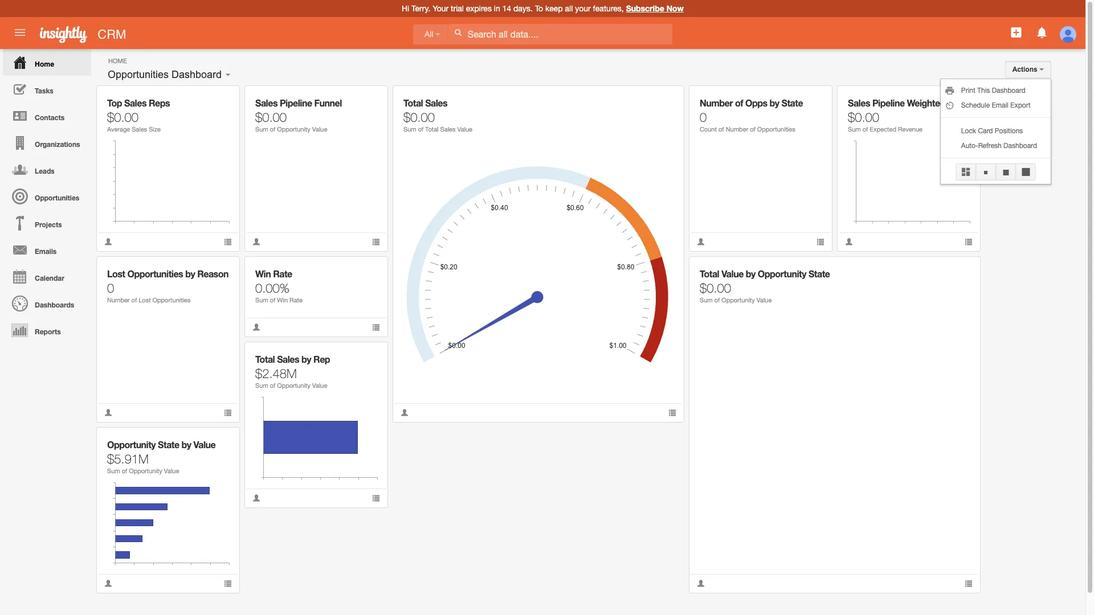 Task type: describe. For each thing, give the bounding box(es) containing it.
by for $0.00
[[746, 269, 755, 279]]

sum inside sales pipeline weighted $0.00 sum of expected revenue
[[848, 126, 861, 133]]

0 inside lost opportunities by reason 0 number of lost opportunities
[[107, 280, 114, 295]]

wrench image for of
[[364, 94, 372, 102]]

opportunities link
[[3, 183, 91, 210]]

home inside navigation
[[35, 60, 54, 68]]

email
[[992, 101, 1008, 109]]

list image for $0.00
[[224, 238, 232, 246]]

expires
[[466, 4, 492, 13]]

sum inside total sales by rep $2.48m sum of opportunity value
[[255, 382, 268, 389]]

your
[[433, 4, 449, 13]]

tasks
[[35, 87, 53, 95]]

auto-
[[961, 141, 978, 149]]

projects link
[[3, 210, 91, 236]]

wrench image for sum
[[364, 351, 372, 359]]

terry.
[[411, 4, 430, 13]]

total value by opportunity state $0.00 sum of opportunity value
[[700, 269, 830, 304]]

$0.00 for sales pipeline funnel
[[255, 109, 287, 124]]

pipeline for funnel
[[280, 98, 312, 109]]

of inside sales pipeline weighted $0.00 sum of expected revenue
[[862, 126, 868, 133]]

calendar
[[35, 274, 64, 282]]

win rate link
[[255, 269, 292, 279]]

0.00%
[[255, 280, 289, 295]]

card
[[978, 126, 993, 134]]

emails link
[[3, 236, 91, 263]]

$0.00 inside total sales $0.00 sum of total sales value
[[403, 109, 435, 124]]

actions button
[[1005, 61, 1051, 78]]

by for $2.48m
[[301, 354, 311, 365]]

pipeline for weighted
[[872, 98, 905, 109]]

dashboard for auto-refresh dashboard
[[1003, 141, 1037, 149]]

user image for rep
[[252, 494, 260, 502]]

of left opps
[[735, 98, 743, 109]]

opps
[[745, 98, 767, 109]]

by for $5.91m
[[182, 440, 191, 450]]

list image for total value by opportunity state
[[965, 580, 973, 588]]

opportunity state by value $5.91m sum of opportunity value
[[107, 440, 216, 475]]

print this dashboard
[[961, 86, 1025, 94]]

1 vertical spatial wrench image
[[216, 265, 224, 273]]

top sales reps $0.00 average sales size
[[107, 98, 170, 133]]

list image for sales pipeline funnel
[[372, 238, 380, 246]]

now
[[666, 4, 684, 13]]

0 vertical spatial number
[[700, 98, 733, 109]]

user image for opps
[[697, 238, 705, 246]]

in
[[494, 4, 500, 13]]

leads link
[[3, 156, 91, 183]]

of inside "win rate 0.00% sum of win rate"
[[270, 297, 275, 304]]

of down number of opps by state link in the right of the page
[[750, 126, 755, 133]]

revenue
[[898, 126, 923, 133]]

lock
[[961, 126, 976, 134]]

of inside total value by opportunity state $0.00 sum of opportunity value
[[714, 297, 720, 304]]

total sales by rep $2.48m sum of opportunity value
[[255, 354, 330, 389]]

state for $0.00
[[809, 269, 830, 279]]

leads
[[35, 167, 55, 175]]

subscribe
[[626, 4, 664, 13]]

schedule
[[961, 101, 990, 109]]

1 horizontal spatial lost
[[139, 297, 151, 304]]

wrench image for total
[[660, 94, 668, 102]]

$0.00 for top sales reps
[[107, 109, 138, 124]]

1 vertical spatial rate
[[290, 297, 303, 304]]

top
[[107, 98, 122, 109]]

total for $0.00
[[700, 269, 719, 279]]

number inside lost opportunities by reason 0 number of lost opportunities
[[107, 297, 130, 304]]

subscribe now link
[[626, 4, 684, 13]]

number of opps by state link
[[700, 98, 803, 109]]

total sales link
[[403, 98, 447, 109]]

this
[[977, 86, 990, 94]]

dashboard inside opportunities dashboard button
[[172, 69, 222, 80]]

1 vertical spatial number
[[726, 126, 748, 133]]

wrench image for sales
[[216, 94, 224, 102]]

user image for opportunity
[[697, 580, 705, 588]]

schedule email export
[[961, 101, 1030, 109]]

contacts
[[35, 113, 64, 121]]

opportunity inside the sales pipeline funnel $0.00 sum of opportunity value
[[277, 126, 310, 133]]

lock card positions button
[[941, 123, 1051, 138]]

tasks link
[[3, 76, 91, 103]]

of inside opportunity state by value $5.91m sum of opportunity value
[[122, 468, 127, 475]]

sales pipeline funnel link
[[255, 98, 342, 109]]

auto-refresh dashboard button
[[941, 138, 1051, 153]]

by inside number of opps by state 0 count of number of opportunities
[[770, 98, 779, 109]]

hi terry. your trial expires in 14 days. to keep all your features, subscribe now
[[402, 4, 684, 13]]

print this dashboard link
[[941, 83, 1051, 97]]

opportunity inside total sales by rep $2.48m sum of opportunity value
[[277, 382, 310, 389]]

14
[[502, 4, 511, 13]]

value inside total sales $0.00 sum of total sales value
[[457, 126, 472, 133]]

dashboards
[[35, 301, 74, 309]]

opportunity state by value link
[[107, 440, 216, 450]]

0 vertical spatial wrench image
[[808, 94, 816, 102]]

all
[[424, 30, 433, 39]]

$2.48m
[[255, 366, 297, 381]]

actions
[[1012, 66, 1039, 73]]

0 horizontal spatial win
[[255, 269, 271, 279]]

reports link
[[3, 317, 91, 344]]

your
[[575, 4, 591, 13]]

size
[[149, 126, 161, 133]]

top sales reps link
[[107, 98, 170, 109]]

reason
[[197, 269, 228, 279]]

of inside total sales $0.00 sum of total sales value
[[418, 126, 424, 133]]

print
[[961, 86, 975, 94]]

value inside the sales pipeline funnel $0.00 sum of opportunity value
[[312, 126, 327, 133]]

hi
[[402, 4, 409, 13]]

$0.00 for sales pipeline weighted
[[848, 109, 879, 124]]

0 inside number of opps by state 0 count of number of opportunities
[[700, 109, 707, 124]]

total value by opportunity state link
[[700, 269, 830, 279]]

0 vertical spatial lost
[[107, 269, 125, 279]]



Task type: vqa. For each thing, say whether or not it's contained in the screenshot.
Opportunity Reports's chevron right image
no



Task type: locate. For each thing, give the bounding box(es) containing it.
total
[[403, 98, 423, 109], [425, 126, 438, 133], [700, 269, 719, 279], [255, 354, 275, 365]]

reports
[[35, 328, 61, 336]]

0 horizontal spatial wrench image
[[216, 265, 224, 273]]

wrench image
[[216, 94, 224, 102], [364, 94, 372, 102], [660, 94, 668, 102], [364, 265, 372, 273], [956, 265, 964, 273], [364, 351, 372, 359], [216, 436, 224, 444]]

all
[[565, 4, 573, 13]]

dashboard for print this dashboard
[[992, 86, 1025, 94]]

lost opportunities by reason link
[[107, 269, 228, 279]]

user image
[[104, 238, 112, 246], [252, 323, 260, 331], [252, 494, 260, 502], [104, 580, 112, 588], [697, 580, 705, 588]]

by inside lost opportunities by reason 0 number of lost opportunities
[[185, 269, 195, 279]]

list image for sum
[[668, 409, 676, 417]]

sales inside the sales pipeline funnel $0.00 sum of opportunity value
[[255, 98, 277, 109]]

days.
[[513, 4, 533, 13]]

2 vertical spatial number
[[107, 297, 130, 304]]

0 vertical spatial dashboard
[[172, 69, 222, 80]]

user image for $0.00
[[401, 409, 409, 417]]

lost opportunities by reason 0 number of lost opportunities
[[107, 269, 228, 304]]

1 vertical spatial dashboard
[[992, 86, 1025, 94]]

user image
[[252, 238, 260, 246], [697, 238, 705, 246], [845, 238, 853, 246], [104, 409, 112, 417], [401, 409, 409, 417]]

by for 0
[[185, 269, 195, 279]]

reps
[[149, 98, 170, 109]]

number up the count
[[700, 98, 733, 109]]

of down $2.48m
[[270, 382, 275, 389]]

total inside total value by opportunity state $0.00 sum of opportunity value
[[700, 269, 719, 279]]

0
[[700, 109, 707, 124], [107, 280, 114, 295]]

of left the expected
[[862, 126, 868, 133]]

by inside total value by opportunity state $0.00 sum of opportunity value
[[746, 269, 755, 279]]

state inside number of opps by state 0 count of number of opportunities
[[782, 98, 803, 109]]

of inside total sales by rep $2.48m sum of opportunity value
[[270, 382, 275, 389]]

opportunities
[[108, 69, 169, 80], [757, 126, 795, 133], [35, 194, 79, 202], [127, 269, 183, 279], [153, 297, 191, 304]]

dashboards link
[[3, 290, 91, 317]]

user image for weighted
[[845, 238, 853, 246]]

total sales by rep link
[[255, 354, 330, 365]]

1 horizontal spatial pipeline
[[872, 98, 905, 109]]

2 horizontal spatial state
[[809, 269, 830, 279]]

number of opps by state 0 count of number of opportunities
[[700, 98, 803, 133]]

features,
[[593, 4, 624, 13]]

total sales $0.00 sum of total sales value
[[403, 98, 472, 133]]

win
[[255, 269, 271, 279], [277, 297, 288, 304]]

crm
[[98, 27, 126, 41]]

0 vertical spatial win
[[255, 269, 271, 279]]

2 vertical spatial state
[[158, 440, 179, 450]]

list image
[[372, 238, 380, 246], [965, 238, 973, 246], [224, 409, 232, 417], [965, 580, 973, 588]]

$0.00 down total value by opportunity state link
[[700, 280, 731, 295]]

to
[[535, 4, 543, 13]]

by inside opportunity state by value $5.91m sum of opportunity value
[[182, 440, 191, 450]]

sum inside opportunity state by value $5.91m sum of opportunity value
[[107, 468, 120, 475]]

1 horizontal spatial home
[[108, 57, 127, 64]]

$0.00 up average
[[107, 109, 138, 124]]

sales pipeline funnel $0.00 sum of opportunity value
[[255, 98, 342, 133]]

opportunities dashboard
[[108, 69, 222, 80]]

pipeline up the expected
[[872, 98, 905, 109]]

user image for funnel
[[252, 238, 260, 246]]

funnel
[[314, 98, 342, 109]]

value inside total sales by rep $2.48m sum of opportunity value
[[312, 382, 327, 389]]

pipeline inside sales pipeline weighted $0.00 sum of expected revenue
[[872, 98, 905, 109]]

win up 0.00%
[[255, 269, 271, 279]]

dashboard
[[172, 69, 222, 80], [992, 86, 1025, 94], [1003, 141, 1037, 149]]

auto-refresh dashboard
[[961, 141, 1037, 149]]

of
[[735, 98, 743, 109], [270, 126, 275, 133], [418, 126, 424, 133], [719, 126, 724, 133], [750, 126, 755, 133], [862, 126, 868, 133], [131, 297, 137, 304], [270, 297, 275, 304], [714, 297, 720, 304], [270, 382, 275, 389], [122, 468, 127, 475]]

expected
[[870, 126, 896, 133]]

keep
[[545, 4, 563, 13]]

value
[[312, 126, 327, 133], [457, 126, 472, 133], [721, 269, 743, 279], [757, 297, 772, 304], [312, 382, 327, 389], [194, 440, 216, 450], [164, 468, 179, 475]]

1 pipeline from the left
[[280, 98, 312, 109]]

sum inside "win rate 0.00% sum of win rate"
[[255, 297, 268, 304]]

number down "lost opportunities by reason" link
[[107, 297, 130, 304]]

home up the tasks link
[[35, 60, 54, 68]]

list image for rep
[[372, 494, 380, 502]]

$5.91m
[[107, 451, 149, 466]]

by inside total sales by rep $2.48m sum of opportunity value
[[301, 354, 311, 365]]

1 horizontal spatial 0
[[700, 109, 707, 124]]

count
[[700, 126, 717, 133]]

0 vertical spatial rate
[[273, 269, 292, 279]]

pipeline inside the sales pipeline funnel $0.00 sum of opportunity value
[[280, 98, 312, 109]]

list image
[[224, 238, 232, 246], [817, 238, 824, 246], [372, 323, 380, 331], [668, 409, 676, 417], [372, 494, 380, 502], [224, 580, 232, 588]]

rep
[[313, 354, 330, 365]]

1 horizontal spatial wrench image
[[808, 94, 816, 102]]

rate up 0.00%
[[273, 269, 292, 279]]

number
[[700, 98, 733, 109], [726, 126, 748, 133], [107, 297, 130, 304]]

0 vertical spatial 0
[[700, 109, 707, 124]]

white image
[[454, 28, 462, 36]]

$0.00 inside top sales reps $0.00 average sales size
[[107, 109, 138, 124]]

1 horizontal spatial win
[[277, 297, 288, 304]]

sum inside the sales pipeline funnel $0.00 sum of opportunity value
[[255, 126, 268, 133]]

of inside the sales pipeline funnel $0.00 sum of opportunity value
[[270, 126, 275, 133]]

of inside lost opportunities by reason 0 number of lost opportunities
[[131, 297, 137, 304]]

1 vertical spatial win
[[277, 297, 288, 304]]

0 horizontal spatial lost
[[107, 269, 125, 279]]

sum inside total sales $0.00 sum of total sales value
[[403, 126, 416, 133]]

1 vertical spatial state
[[809, 269, 830, 279]]

0 horizontal spatial 0
[[107, 280, 114, 295]]

2 pipeline from the left
[[872, 98, 905, 109]]

contacts link
[[3, 103, 91, 129]]

win rate 0.00% sum of win rate
[[255, 269, 303, 304]]

of down "lost opportunities by reason" link
[[131, 297, 137, 304]]

export
[[1010, 101, 1030, 109]]

home link
[[3, 49, 91, 76]]

user image for $0.00
[[104, 238, 112, 246]]

opportunities inside number of opps by state 0 count of number of opportunities
[[757, 126, 795, 133]]

of down total value by opportunity state link
[[714, 297, 720, 304]]

pipeline
[[280, 98, 312, 109], [872, 98, 905, 109]]

wrench image right opps
[[808, 94, 816, 102]]

Search all data.... text field
[[448, 24, 672, 44]]

list image for value
[[224, 580, 232, 588]]

dashboard inside the auto-refresh dashboard "button"
[[1003, 141, 1037, 149]]

$0.00
[[107, 109, 138, 124], [255, 109, 287, 124], [403, 109, 435, 124], [848, 109, 879, 124], [700, 280, 731, 295]]

of down total sales link
[[418, 126, 424, 133]]

navigation containing home
[[0, 49, 91, 344]]

sales pipeline weighted link
[[848, 98, 945, 109]]

emails
[[35, 247, 57, 255]]

total for sum
[[255, 354, 275, 365]]

state for 0
[[782, 98, 803, 109]]

refresh
[[978, 141, 1002, 149]]

home down crm
[[108, 57, 127, 64]]

sales inside total sales by rep $2.48m sum of opportunity value
[[277, 354, 299, 365]]

total inside total sales by rep $2.48m sum of opportunity value
[[255, 354, 275, 365]]

all link
[[413, 24, 448, 45]]

projects
[[35, 221, 62, 228]]

pipeline left funnel
[[280, 98, 312, 109]]

$0.00 inside sales pipeline weighted $0.00 sum of expected revenue
[[848, 109, 879, 124]]

$0.00 down sales pipeline funnel link
[[255, 109, 287, 124]]

opportunities dashboard button
[[104, 66, 226, 83]]

calendar link
[[3, 263, 91, 290]]

2 vertical spatial dashboard
[[1003, 141, 1037, 149]]

of down sales pipeline funnel link
[[270, 126, 275, 133]]

number right the count
[[726, 126, 748, 133]]

organizations
[[35, 140, 80, 148]]

0 horizontal spatial state
[[158, 440, 179, 450]]

of right the count
[[719, 126, 724, 133]]

sum
[[255, 126, 268, 133], [403, 126, 416, 133], [848, 126, 861, 133], [255, 297, 268, 304], [700, 297, 713, 304], [255, 382, 268, 389], [107, 468, 120, 475]]

opportunities inside opportunities dashboard button
[[108, 69, 169, 80]]

weighted
[[907, 98, 945, 109]]

state inside total value by opportunity state $0.00 sum of opportunity value
[[809, 269, 830, 279]]

opportunity
[[277, 126, 310, 133], [758, 269, 806, 279], [722, 297, 755, 304], [277, 382, 310, 389], [107, 440, 156, 450], [129, 468, 162, 475]]

list image for sales pipeline weighted
[[965, 238, 973, 246]]

0 horizontal spatial pipeline
[[280, 98, 312, 109]]

total for total
[[403, 98, 423, 109]]

1 horizontal spatial state
[[782, 98, 803, 109]]

$0.00 down total sales link
[[403, 109, 435, 124]]

organizations link
[[3, 129, 91, 156]]

navigation
[[0, 49, 91, 344]]

rate down win rate link
[[290, 297, 303, 304]]

rate
[[273, 269, 292, 279], [290, 297, 303, 304]]

state inside opportunity state by value $5.91m sum of opportunity value
[[158, 440, 179, 450]]

lock card positions
[[961, 126, 1023, 134]]

wrench image
[[808, 94, 816, 102], [216, 265, 224, 273]]

$0.00 inside total value by opportunity state $0.00 sum of opportunity value
[[700, 280, 731, 295]]

wrench image for $0.00
[[956, 265, 964, 273]]

home
[[108, 57, 127, 64], [35, 60, 54, 68]]

average
[[107, 126, 130, 133]]

by
[[770, 98, 779, 109], [185, 269, 195, 279], [746, 269, 755, 279], [301, 354, 311, 365], [182, 440, 191, 450]]

opportunities inside opportunities link
[[35, 194, 79, 202]]

sales inside sales pipeline weighted $0.00 sum of expected revenue
[[848, 98, 870, 109]]

notifications image
[[1035, 26, 1049, 39]]

sales pipeline weighted $0.00 sum of expected revenue
[[848, 98, 945, 133]]

user image for value
[[104, 580, 112, 588]]

wrench image left win rate link
[[216, 265, 224, 273]]

of down $5.91m
[[122, 468, 127, 475]]

of down 0.00%
[[270, 297, 275, 304]]

win down 0.00%
[[277, 297, 288, 304]]

schedule email export link
[[941, 97, 1051, 112]]

dashboard inside the print this dashboard link
[[992, 86, 1025, 94]]

0 horizontal spatial home
[[35, 60, 54, 68]]

$0.00 inside the sales pipeline funnel $0.00 sum of opportunity value
[[255, 109, 287, 124]]

$0.00 up the expected
[[848, 109, 879, 124]]

sales
[[124, 98, 146, 109], [255, 98, 277, 109], [425, 98, 447, 109], [848, 98, 870, 109], [132, 126, 147, 133], [440, 126, 456, 133], [277, 354, 299, 365]]

sum inside total value by opportunity state $0.00 sum of opportunity value
[[700, 297, 713, 304]]

list image for by
[[817, 238, 824, 246]]

trial
[[451, 4, 464, 13]]

1 vertical spatial lost
[[139, 297, 151, 304]]

0 vertical spatial state
[[782, 98, 803, 109]]

1 vertical spatial 0
[[107, 280, 114, 295]]

positions
[[995, 126, 1023, 134]]



